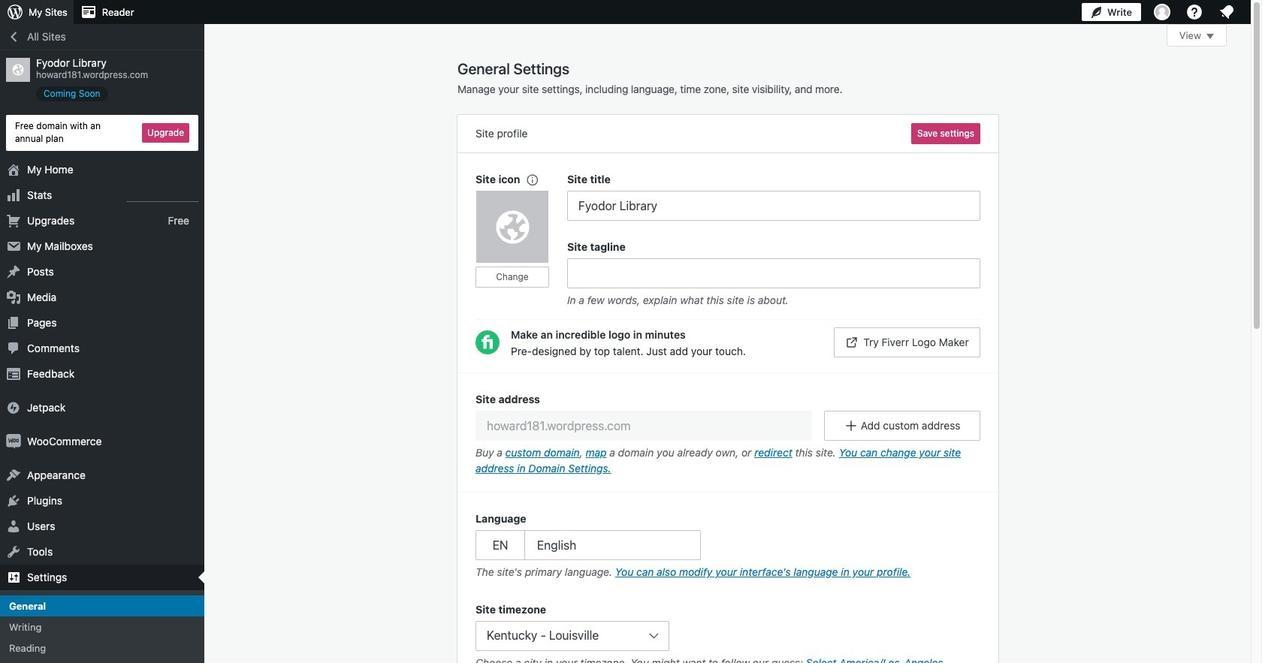 Task type: locate. For each thing, give the bounding box(es) containing it.
manage your notifications image
[[1218, 3, 1236, 21]]

1 vertical spatial img image
[[6, 434, 21, 449]]

None text field
[[476, 411, 813, 441]]

highest hourly views 0 image
[[127, 192, 198, 202]]

2 img image from the top
[[6, 434, 21, 449]]

my profile image
[[1154, 4, 1171, 20]]

None text field
[[567, 191, 981, 221], [567, 259, 981, 289], [567, 191, 981, 221], [567, 259, 981, 289]]

img image
[[6, 400, 21, 415], [6, 434, 21, 449]]

main content
[[458, 24, 1227, 664]]

0 vertical spatial img image
[[6, 400, 21, 415]]

group
[[476, 171, 567, 312], [567, 171, 981, 221], [567, 239, 981, 312], [458, 373, 999, 493], [476, 511, 981, 584], [476, 602, 981, 664]]



Task type: vqa. For each thing, say whether or not it's contained in the screenshot.
"menu"
no



Task type: describe. For each thing, give the bounding box(es) containing it.
1 img image from the top
[[6, 400, 21, 415]]

fiverr small logo image
[[476, 331, 500, 355]]

help image
[[1186, 3, 1204, 21]]

closed image
[[1207, 34, 1215, 39]]

more information image
[[525, 172, 539, 186]]



